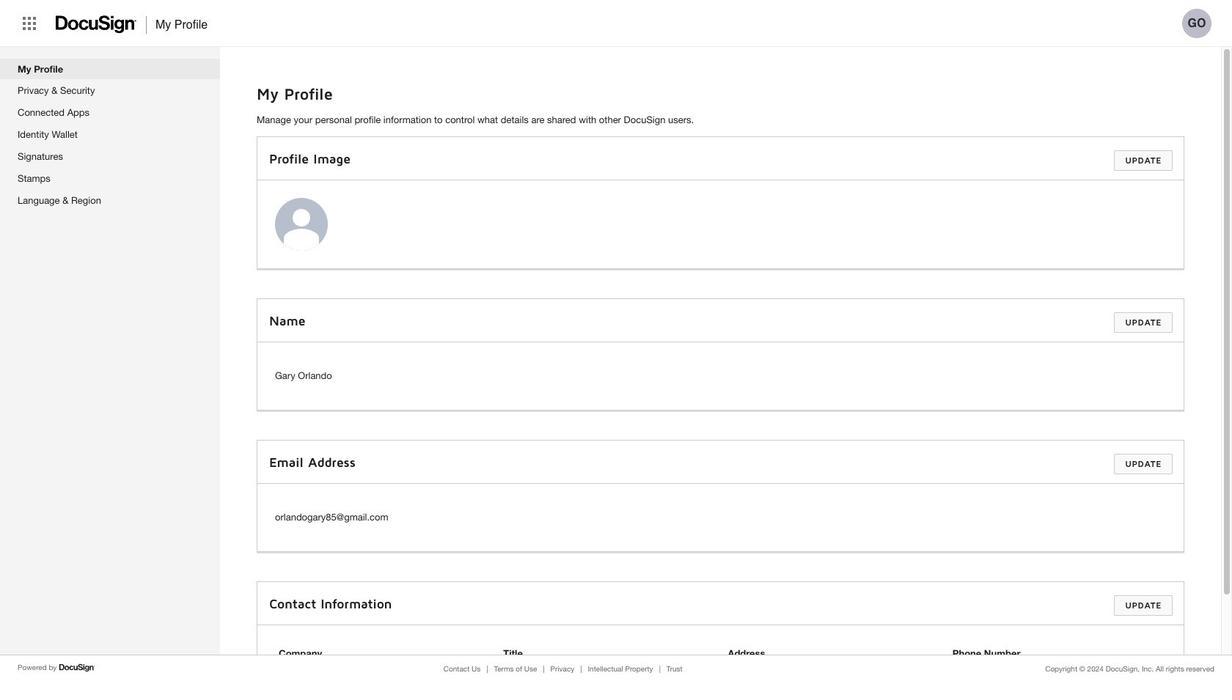 Task type: locate. For each thing, give the bounding box(es) containing it.
docusign image
[[56, 11, 137, 38], [59, 662, 96, 674]]

0 vertical spatial docusign image
[[56, 11, 137, 38]]

default profile image image
[[275, 198, 328, 251]]

1 vertical spatial docusign image
[[59, 662, 96, 674]]



Task type: describe. For each thing, give the bounding box(es) containing it.
default profile image element
[[275, 198, 328, 251]]



